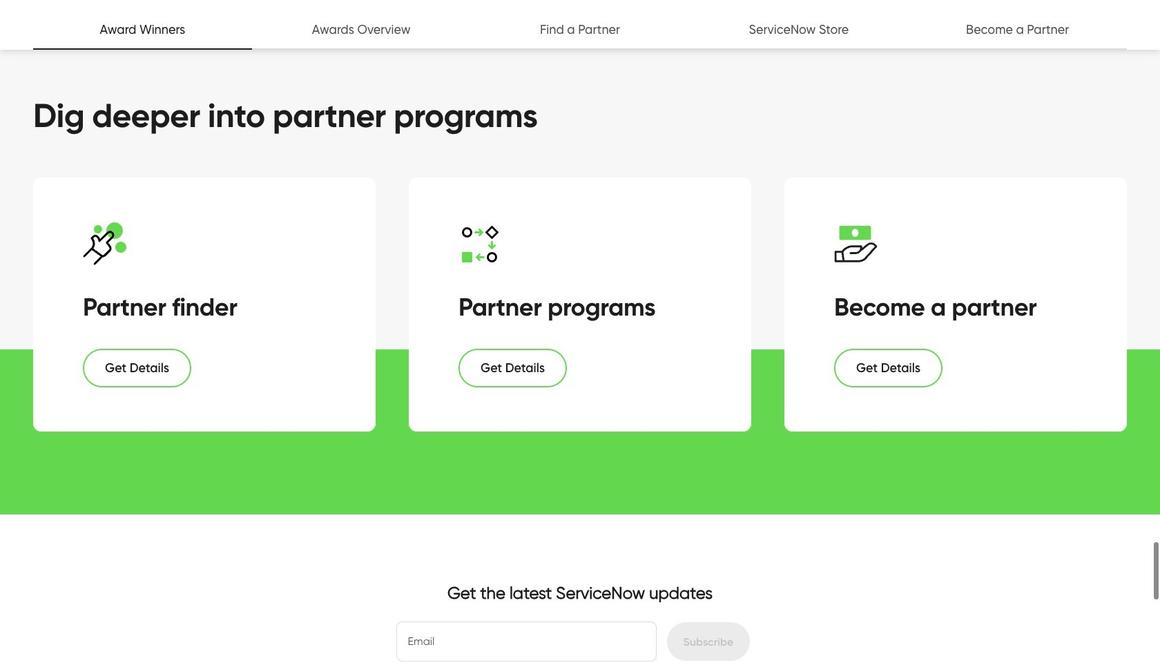 Task type: locate. For each thing, give the bounding box(es) containing it.
go to servicenow account image
[[1060, 13, 1076, 30]]



Task type: describe. For each thing, give the bounding box(es) containing it.
Email text field
[[397, 622, 656, 661]]



Task type: vqa. For each thing, say whether or not it's contained in the screenshot.
Go to ServiceNow account "icon"
yes



